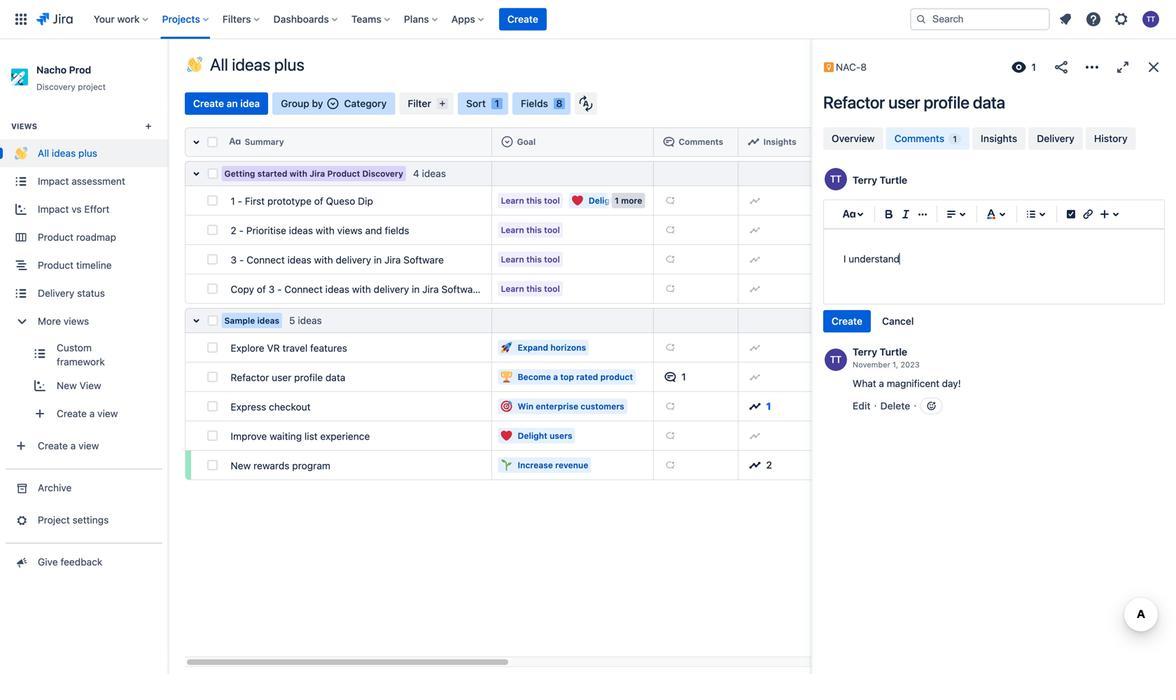 Task type: describe. For each thing, give the bounding box(es) containing it.
delivery status
[[38, 288, 105, 299]]

0 vertical spatial connect
[[247, 254, 285, 266]]

create a view for create a view dropdown button
[[38, 440, 99, 452]]

summary image
[[229, 136, 241, 147]]

i understand
[[844, 253, 900, 265]]

0 horizontal spatial insights button
[[744, 131, 808, 153]]

teams button
[[347, 8, 396, 30]]

delivery status link
[[0, 279, 168, 307]]

view for create a view popup button
[[97, 408, 118, 420]]

comments image
[[665, 371, 676, 383]]

expand image
[[1115, 59, 1131, 76]]

impact vs effort
[[38, 203, 110, 215]]

comments inside comments "button"
[[679, 137, 723, 147]]

0 vertical spatial refactor user profile data
[[823, 92, 1005, 112]]

1,
[[893, 360, 898, 369]]

project
[[78, 82, 106, 92]]

enterprise
[[536, 402, 578, 411]]

1 horizontal spatial users
[[621, 196, 643, 206]]

projects button
[[158, 8, 214, 30]]

sample
[[224, 316, 255, 326]]

Search field
[[910, 8, 1050, 30]]

express
[[231, 401, 266, 413]]

1 vertical spatial 1 button
[[744, 395, 808, 418]]

goal
[[517, 137, 536, 147]]

list
[[305, 431, 318, 442]]

search image
[[916, 14, 927, 25]]

give feedback button
[[0, 548, 168, 576]]

goal image
[[502, 136, 513, 147]]

1 horizontal spatial refactor
[[823, 92, 885, 112]]

create a view button
[[0, 432, 168, 460]]

0 vertical spatial data
[[973, 92, 1005, 112]]

delete button
[[881, 400, 910, 412]]

prioritise
[[246, 225, 286, 236]]

create inside dropdown button
[[38, 440, 68, 452]]

1 horizontal spatial user
[[889, 92, 920, 112]]

explore
[[231, 342, 264, 354]]

1 button
[[1009, 56, 1042, 78]]

revenue
[[555, 460, 588, 470]]

create a view for create a view popup button
[[57, 408, 118, 420]]

2 - prioritise ideas with views and fields
[[231, 225, 409, 236]]

0 vertical spatial delight users
[[589, 196, 643, 206]]

customers
[[581, 402, 624, 411]]

horizons
[[551, 343, 586, 353]]

0 horizontal spatial delight
[[518, 431, 547, 441]]

comments image
[[663, 136, 675, 147]]

turtle for terry turtle
[[880, 174, 907, 186]]

overview button
[[823, 127, 883, 150]]

product timeline
[[38, 260, 112, 271]]

1 horizontal spatial all ideas plus
[[210, 55, 305, 74]]

delete
[[881, 400, 910, 412]]

0 horizontal spatial 1 button
[[659, 366, 733, 388]]

prototype
[[267, 195, 312, 207]]

copy
[[231, 284, 254, 295]]

text styles image
[[841, 206, 858, 223]]

1 horizontal spatial plus
[[274, 55, 305, 74]]

summary button
[[225, 131, 486, 153]]

give feedback
[[38, 556, 102, 568]]

nac-
[[836, 61, 861, 73]]

all inside all ideas plus link
[[38, 147, 49, 159]]

plans button
[[400, 8, 443, 30]]

1 horizontal spatial in
[[412, 284, 420, 295]]

:trophy: image
[[501, 371, 512, 383]]

a right the what
[[879, 378, 884, 389]]

project settings image
[[14, 513, 28, 527]]

1 tool from the top
[[544, 196, 560, 206]]

italic ⌘i image
[[898, 206, 914, 223]]

become a top rated product
[[518, 372, 633, 382]]

feedback
[[60, 556, 102, 568]]

product timeline link
[[0, 251, 168, 279]]

an
[[227, 98, 238, 109]]

vr
[[267, 342, 280, 354]]

0 vertical spatial 3
[[231, 254, 237, 266]]

1 more
[[615, 196, 642, 206]]

impact assessment link
[[0, 167, 168, 195]]

2 for 2
[[766, 459, 772, 471]]

fields
[[385, 225, 409, 236]]

top
[[560, 372, 574, 382]]

create an idea
[[193, 98, 260, 109]]

archive
[[38, 482, 72, 494]]

apps button
[[447, 8, 489, 30]]

delivery button
[[1029, 127, 1083, 150]]

all ideas plus inside group
[[38, 147, 97, 159]]

explore vr travel features
[[231, 342, 347, 354]]

dashboards button
[[269, 8, 343, 30]]

learn this tool for 3 - connect ideas with delivery in jira software
[[501, 255, 560, 264]]

edit button
[[853, 400, 871, 412]]

apps
[[451, 13, 475, 25]]

help image
[[1085, 11, 1102, 28]]

terry for terry turtle
[[853, 174, 877, 186]]

cancel
[[882, 315, 914, 327]]

1 learn this tool from the top
[[501, 196, 560, 206]]

overview
[[832, 133, 875, 144]]

0 horizontal spatial user
[[272, 372, 292, 383]]

view
[[80, 380, 101, 391]]

close image
[[1145, 59, 1162, 76]]

tool for 3 - connect ideas with delivery in jira software
[[544, 255, 560, 264]]

turtle for terry turtle november 1, 2023
[[880, 346, 907, 358]]

this for copy of 3 - connect ideas with delivery in jira software
[[526, 284, 542, 294]]

create up november
[[832, 315, 863, 327]]

views
[[11, 122, 37, 131]]

new view link
[[19, 372, 168, 400]]

this for 3 - connect ideas with delivery in jira software
[[526, 255, 542, 264]]

new for new rewards program
[[231, 460, 251, 472]]

impact for impact assessment
[[38, 175, 69, 187]]

create button inside primary element
[[499, 8, 547, 30]]

magnificent
[[887, 378, 940, 389]]

timeline
[[76, 260, 112, 271]]

assessment
[[72, 175, 125, 187]]

a inside popup button
[[89, 408, 95, 420]]

bold ⌘b image
[[881, 206, 898, 223]]

1 horizontal spatial 3
[[269, 284, 275, 295]]

features
[[310, 342, 347, 354]]

expand horizons
[[518, 343, 586, 353]]

learn for 3 - connect ideas with delivery in jira software
[[501, 255, 524, 264]]

edit ・ delete ・
[[853, 400, 920, 412]]

create an idea button
[[185, 92, 268, 115]]

0 vertical spatial 8
[[861, 61, 867, 73]]

primary element
[[8, 0, 899, 39]]

fields
[[521, 98, 548, 109]]

group containing create
[[823, 310, 922, 333]]

2 for 2 - prioritise ideas with views and fields
[[231, 225, 237, 236]]

appswitcher icon image
[[13, 11, 29, 28]]

roadmap
[[76, 232, 116, 243]]

add reaction image
[[926, 400, 937, 412]]

1 vertical spatial profile
[[294, 372, 323, 383]]

win enterprise customers
[[518, 402, 624, 411]]

become
[[518, 372, 551, 382]]

plus inside all ideas plus link
[[78, 147, 97, 159]]

your
[[94, 13, 115, 25]]

1 vertical spatial software
[[441, 284, 482, 295]]

create a view button
[[19, 400, 168, 428]]

goal button
[[497, 131, 648, 153]]

1 ・ from the left
[[871, 400, 881, 412]]

increase revenue
[[518, 460, 588, 470]]

Main content area, start typing to enter text. text field
[[844, 251, 1145, 267]]

prod
[[69, 64, 91, 76]]

create inside button
[[193, 98, 224, 109]]

create inside popup button
[[57, 408, 87, 420]]

:trophy: image
[[501, 371, 512, 383]]

1 horizontal spatial views
[[337, 225, 363, 236]]

- right copy
[[277, 284, 282, 295]]

project settings
[[38, 514, 109, 526]]

tool for copy of 3 - connect ideas with delivery in jira software
[[544, 284, 560, 294]]

more
[[621, 196, 642, 206]]

product roadmap
[[38, 232, 116, 243]]

tab list containing overview
[[822, 126, 1166, 151]]



Task type: locate. For each thing, give the bounding box(es) containing it.
expand
[[518, 343, 548, 353]]

・
[[871, 400, 881, 412], [910, 400, 920, 412]]

views
[[337, 225, 363, 236], [64, 316, 89, 327]]

view down new view link
[[97, 408, 118, 420]]

3 this from the top
[[526, 255, 542, 264]]

0 vertical spatial user
[[889, 92, 920, 112]]

3 learn from the top
[[501, 255, 524, 264]]

1 vertical spatial refactor user profile data
[[231, 372, 346, 383]]

align left image
[[943, 206, 960, 223]]

4 ideas
[[413, 168, 446, 179], [413, 168, 446, 179]]

terry inside terry turtle november 1, 2023
[[853, 346, 877, 358]]

new rewards program
[[231, 460, 330, 472]]

dip
[[358, 195, 373, 207]]

lists image
[[1023, 206, 1040, 223]]

this for 2 - prioritise ideas with views and fields
[[526, 225, 542, 235]]

discovery
[[36, 82, 75, 92], [362, 169, 403, 179], [362, 169, 403, 179]]

2 learn this tool from the top
[[501, 225, 560, 235]]

insights image
[[748, 136, 759, 147]]

0 horizontal spatial 3
[[231, 254, 237, 266]]

4 this from the top
[[526, 284, 542, 294]]

create a view
[[57, 408, 118, 420], [38, 440, 99, 452]]

plus up group
[[274, 55, 305, 74]]

effort
[[84, 203, 110, 215]]

give
[[38, 556, 58, 568]]

0 vertical spatial create button
[[499, 8, 547, 30]]

delivery up more
[[38, 288, 74, 299]]

0 vertical spatial refactor
[[823, 92, 885, 112]]

copy of 3 - connect ideas with delivery in jira software
[[231, 284, 482, 295]]

impact
[[38, 175, 69, 187], [38, 203, 69, 215]]

data
[[973, 92, 1005, 112], [326, 372, 346, 383]]

0 horizontal spatial of
[[257, 284, 266, 295]]

1 horizontal spatial delight users
[[589, 196, 643, 206]]

group containing all ideas plus
[[0, 104, 168, 469]]

:heart: image
[[572, 195, 583, 206], [572, 195, 583, 206], [501, 430, 512, 441], [501, 430, 512, 441]]

1 vertical spatial 2
[[766, 459, 772, 471]]

delivery up copy of 3 - connect ideas with delivery in jira software
[[336, 254, 371, 266]]

banner containing your work
[[0, 0, 1176, 39]]

insights button inside tab list
[[973, 127, 1026, 150]]

plus up impact assessment link
[[78, 147, 97, 159]]

teams
[[351, 13, 382, 25]]

tool for 2 - prioritise ideas with views and fields
[[544, 225, 560, 235]]

1 this from the top
[[526, 196, 542, 206]]

more views
[[38, 316, 89, 327]]

0 horizontal spatial users
[[550, 431, 572, 441]]

settings
[[72, 514, 109, 526]]

1 - first prototype of queso dip
[[231, 195, 373, 207]]

delight up increase
[[518, 431, 547, 441]]

learn for copy of 3 - connect ideas with delivery in jira software
[[501, 284, 524, 294]]

delivery inside button
[[1037, 133, 1075, 144]]

refactor
[[823, 92, 885, 112], [231, 372, 269, 383]]

your work button
[[89, 8, 154, 30]]

- up copy
[[239, 254, 244, 266]]

new down improve
[[231, 460, 251, 472]]

delivery for delivery
[[1037, 133, 1075, 144]]

jira image
[[36, 11, 73, 28], [36, 11, 73, 28]]

1 vertical spatial plus
[[78, 147, 97, 159]]

0 vertical spatial all
[[210, 55, 228, 74]]

0 vertical spatial delivery
[[1037, 133, 1075, 144]]

0 vertical spatial new
[[57, 380, 77, 391]]

1 vertical spatial terry
[[853, 346, 877, 358]]

1 inside popup button
[[1032, 61, 1036, 73]]

2 terry from the top
[[853, 346, 877, 358]]

0 vertical spatial in
[[374, 254, 382, 266]]

1 vertical spatial connect
[[285, 284, 323, 295]]

0 horizontal spatial plus
[[78, 147, 97, 159]]

all ideas plus up idea
[[210, 55, 305, 74]]

1 vertical spatial views
[[64, 316, 89, 327]]

0 horizontal spatial profile
[[294, 372, 323, 383]]

cell
[[492, 127, 654, 157], [654, 127, 739, 157], [739, 127, 814, 157], [492, 161, 654, 186], [492, 161, 654, 186], [654, 161, 739, 186], [654, 161, 739, 186]]

0 vertical spatial plus
[[274, 55, 305, 74]]

1 vertical spatial in
[[412, 284, 420, 295]]

learn for 2 - prioritise ideas with views and fields
[[501, 225, 524, 235]]

turtle inside terry turtle november 1, 2023
[[880, 346, 907, 358]]

0 vertical spatial all ideas plus
[[210, 55, 305, 74]]

ideas inside group
[[52, 147, 76, 159]]

a down new view link
[[89, 408, 95, 420]]

1 horizontal spatial comments
[[895, 133, 945, 144]]

nac-8
[[836, 61, 867, 73]]

create inside primary element
[[508, 13, 538, 25]]

1 vertical spatial all ideas plus
[[38, 147, 97, 159]]

group by
[[281, 98, 323, 109]]

:rocket: image
[[501, 342, 512, 353]]

banner
[[0, 0, 1176, 39]]

delight left 'more'
[[589, 196, 618, 206]]

nacho prod discovery project
[[36, 64, 106, 92]]

view down create a view popup button
[[78, 440, 99, 452]]

link image
[[1080, 206, 1096, 223]]

- for 1
[[238, 195, 242, 207]]

1 horizontal spatial 1 button
[[744, 395, 808, 418]]

day!
[[942, 378, 961, 389]]

create a view down create a view popup button
[[38, 440, 99, 452]]

1 vertical spatial create button
[[823, 310, 871, 333]]

refactor up express
[[231, 372, 269, 383]]

0 horizontal spatial all
[[38, 147, 49, 159]]

1 horizontal spatial delivery
[[374, 284, 409, 295]]

1 vertical spatial delight users
[[518, 431, 572, 441]]

new inside group
[[57, 380, 77, 391]]

your profile and settings image
[[1143, 11, 1159, 28]]

2 ・ from the left
[[910, 400, 920, 412]]

1 vertical spatial turtle
[[880, 346, 907, 358]]

insights image
[[750, 460, 761, 471]]

connect up the 5 ideas
[[285, 284, 323, 295]]

1 inside tab list
[[953, 134, 957, 144]]

refactor down nac-8
[[823, 92, 885, 112]]

tool
[[544, 196, 560, 206], [544, 225, 560, 235], [544, 255, 560, 264], [544, 284, 560, 294]]

comments
[[895, 133, 945, 144], [679, 137, 723, 147]]

framework
[[57, 356, 105, 368]]

1 terry from the top
[[853, 174, 877, 186]]

create a view inside dropdown button
[[38, 440, 99, 452]]

turtle up 1,
[[880, 346, 907, 358]]

insights image
[[750, 401, 761, 412]]

5
[[289, 315, 295, 326]]

comments button
[[659, 131, 733, 153]]

all up impact assessment
[[38, 147, 49, 159]]

- for 3
[[239, 254, 244, 266]]

insights right insights icon
[[764, 137, 797, 147]]

view for create a view dropdown button
[[78, 440, 99, 452]]

1 horizontal spatial delivery
[[1037, 133, 1075, 144]]

2 button
[[744, 454, 808, 476]]

view inside create a view popup button
[[97, 408, 118, 420]]

group
[[281, 98, 309, 109]]

connect down prioritise
[[247, 254, 285, 266]]

collapse all image
[[188, 134, 205, 151]]

view inside create a view dropdown button
[[78, 440, 99, 452]]

create a view inside popup button
[[57, 408, 118, 420]]

getting started with jira product discovery
[[224, 169, 403, 179], [224, 169, 403, 179]]

views up custom
[[64, 316, 89, 327]]

2 learn from the top
[[501, 225, 524, 235]]

create down new view
[[57, 408, 87, 420]]

create button right apps dropdown button
[[499, 8, 547, 30]]

1 learn from the top
[[501, 196, 524, 206]]

view
[[97, 408, 118, 420], [78, 440, 99, 452]]

0 horizontal spatial refactor user profile data
[[231, 372, 346, 383]]

1 horizontal spatial ・
[[910, 400, 920, 412]]

1 horizontal spatial new
[[231, 460, 251, 472]]

3 right copy
[[269, 284, 275, 295]]

terry up november
[[853, 346, 877, 358]]

sample ideas
[[224, 316, 279, 326]]

add image
[[665, 195, 676, 206], [750, 195, 761, 206], [665, 224, 676, 236], [750, 254, 761, 265], [750, 283, 761, 294], [665, 342, 676, 353], [665, 342, 676, 353], [750, 342, 761, 353], [750, 371, 761, 383], [750, 430, 761, 441]]

- left "first"
[[238, 195, 242, 207]]

impact left vs
[[38, 203, 69, 215]]

travel
[[282, 342, 308, 354]]

1 vertical spatial refactor
[[231, 372, 269, 383]]

new left view
[[57, 380, 77, 391]]

0 vertical spatial of
[[314, 195, 323, 207]]

1 horizontal spatial insights button
[[973, 127, 1026, 150]]

create button
[[499, 8, 547, 30], [823, 310, 871, 333]]

create right apps dropdown button
[[508, 13, 538, 25]]

1 vertical spatial delivery
[[374, 284, 409, 295]]

nac-8 link
[[822, 59, 877, 76]]

1 vertical spatial data
[[326, 372, 346, 383]]

group
[[0, 104, 168, 469], [823, 310, 922, 333]]

0 vertical spatial delivery
[[336, 254, 371, 266]]

1 horizontal spatial 8
[[861, 61, 867, 73]]

1 vertical spatial of
[[257, 284, 266, 295]]

learn this tool for copy of 3 - connect ideas with delivery in jira software
[[501, 284, 560, 294]]

understand
[[849, 253, 900, 265]]

create left an
[[193, 98, 224, 109]]

1 vertical spatial 3
[[269, 284, 275, 295]]

comments inside tab list
[[895, 133, 945, 144]]

delivery left the history
[[1037, 133, 1075, 144]]

first
[[245, 195, 265, 207]]

1
[[1032, 61, 1036, 73], [495, 98, 499, 109], [953, 134, 957, 144], [231, 195, 235, 207], [615, 196, 619, 206], [682, 371, 686, 383], [766, 400, 771, 412]]

4 tool from the top
[[544, 284, 560, 294]]

0 vertical spatial 1 button
[[659, 366, 733, 388]]

delight
[[589, 196, 618, 206], [518, 431, 547, 441]]

comments up the terry turtle
[[895, 133, 945, 144]]

status
[[77, 288, 105, 299]]

all
[[210, 55, 228, 74], [38, 147, 49, 159]]

insights left the delivery button in the right top of the page
[[981, 133, 1017, 144]]

1 horizontal spatial data
[[973, 92, 1005, 112]]

what
[[853, 378, 876, 389]]

create a view down view
[[57, 408, 118, 420]]

a left top
[[553, 372, 558, 382]]

0 horizontal spatial 8
[[556, 98, 563, 109]]

impact inside 'link'
[[38, 203, 69, 215]]

1 vertical spatial users
[[550, 431, 572, 441]]

more
[[38, 316, 61, 327]]

autosave is enabled image
[[579, 95, 593, 112]]

- left prioritise
[[239, 225, 244, 236]]

connect
[[247, 254, 285, 266], [285, 284, 323, 295]]

current project sidebar image
[[153, 56, 183, 84]]

- for 2
[[239, 225, 244, 236]]

0 horizontal spatial refactor
[[231, 372, 269, 383]]

0 horizontal spatial ・
[[871, 400, 881, 412]]

new view
[[57, 380, 101, 391]]

0 vertical spatial delight
[[589, 196, 618, 206]]

program
[[292, 460, 330, 472]]

increase
[[518, 460, 553, 470]]

1 vertical spatial new
[[231, 460, 251, 472]]

0 horizontal spatial delivery
[[336, 254, 371, 266]]

impact for impact vs effort
[[38, 203, 69, 215]]

1 horizontal spatial all
[[210, 55, 228, 74]]

create up archive
[[38, 440, 68, 452]]

of right copy
[[257, 284, 266, 295]]

1 turtle from the top
[[880, 174, 907, 186]]

3 tool from the top
[[544, 255, 560, 264]]

settings image
[[1113, 11, 1130, 28]]

notifications image
[[1057, 11, 1074, 28]]

1 vertical spatial delivery
[[38, 288, 74, 299]]

1 horizontal spatial of
[[314, 195, 323, 207]]

:wave: image
[[187, 57, 202, 72], [15, 147, 27, 160], [15, 147, 27, 160]]

waiting
[[270, 431, 302, 442]]

single select dropdown image
[[327, 98, 339, 109]]

all right :wave: icon
[[210, 55, 228, 74]]

:seedling: image
[[501, 460, 512, 471], [501, 460, 512, 471]]

a inside dropdown button
[[71, 440, 76, 452]]

filter
[[408, 98, 431, 109]]

improve waiting list experience
[[231, 431, 370, 442]]

:rocket: image
[[501, 342, 512, 353]]

learn this tool for 2 - prioritise ideas with views and fields
[[501, 225, 560, 235]]

0 vertical spatial 2
[[231, 225, 237, 236]]

product
[[327, 169, 360, 179], [327, 169, 360, 179], [38, 232, 74, 243], [38, 260, 74, 271]]

action item image
[[1063, 206, 1080, 223]]

0 horizontal spatial in
[[374, 254, 382, 266]]

0 horizontal spatial all ideas plus
[[38, 147, 97, 159]]

express checkout
[[231, 401, 311, 413]]

delivery inside group
[[38, 288, 74, 299]]

2023
[[901, 360, 920, 369]]

custom
[[57, 342, 92, 354]]

new for new view
[[57, 380, 77, 391]]

2 inside button
[[766, 459, 772, 471]]

0 horizontal spatial data
[[326, 372, 346, 383]]

product
[[601, 372, 633, 382]]

insights button
[[973, 127, 1026, 150], [744, 131, 808, 153]]

0 vertical spatial views
[[337, 225, 363, 236]]

5 ideas
[[289, 315, 322, 326]]

impact vs effort link
[[0, 195, 168, 223]]

your work
[[94, 13, 140, 25]]

1 vertical spatial delight
[[518, 431, 547, 441]]

0 horizontal spatial group
[[0, 104, 168, 469]]

8
[[861, 61, 867, 73], [556, 98, 563, 109]]

2 left prioritise
[[231, 225, 237, 236]]

1 horizontal spatial refactor user profile data
[[823, 92, 1005, 112]]

history
[[1094, 133, 1128, 144]]

insights inside tab list
[[981, 133, 1017, 144]]

0 horizontal spatial views
[[64, 316, 89, 327]]

more formatting image
[[914, 206, 931, 223]]

0 vertical spatial create a view
[[57, 408, 118, 420]]

1 horizontal spatial insights
[[981, 133, 1017, 144]]

0 horizontal spatial create button
[[499, 8, 547, 30]]

2 impact from the top
[[38, 203, 69, 215]]

1 vertical spatial all
[[38, 147, 49, 159]]

3 - connect ideas with delivery in jira software
[[231, 254, 444, 266]]

all ideas plus up impact assessment
[[38, 147, 97, 159]]

sort
[[466, 98, 486, 109]]

2 right insights icon
[[766, 459, 772, 471]]

views left and
[[337, 225, 363, 236]]

2 this from the top
[[526, 225, 542, 235]]

0 vertical spatial profile
[[924, 92, 970, 112]]

rewards
[[254, 460, 290, 472]]

0 vertical spatial impact
[[38, 175, 69, 187]]

software
[[404, 254, 444, 266], [441, 284, 482, 295]]

:wave: image
[[187, 57, 202, 72]]

1 vertical spatial 8
[[556, 98, 563, 109]]

0 vertical spatial software
[[404, 254, 444, 266]]

tab list
[[822, 126, 1166, 151]]

discovery inside nacho prod discovery project
[[36, 82, 75, 92]]

projects
[[162, 13, 200, 25]]

2 tool from the top
[[544, 225, 560, 235]]

filters
[[223, 13, 251, 25]]

new
[[57, 380, 77, 391], [231, 460, 251, 472]]

1 vertical spatial user
[[272, 372, 292, 383]]

impact assessment
[[38, 175, 125, 187]]

create button up november
[[823, 310, 871, 333]]

jira
[[310, 169, 325, 179], [310, 169, 325, 179], [384, 254, 401, 266], [422, 284, 439, 295]]

1 horizontal spatial 2
[[766, 459, 772, 471]]

:dart: image
[[501, 401, 512, 412], [501, 401, 512, 412]]

1 horizontal spatial delight
[[589, 196, 618, 206]]

rated
[[576, 372, 598, 382]]

a down create a view popup button
[[71, 440, 76, 452]]

project
[[38, 514, 70, 526]]

4 learn this tool from the top
[[501, 284, 560, 294]]

terry up text styles icon
[[853, 174, 877, 186]]

more image
[[1084, 59, 1101, 76]]

3 learn this tool from the top
[[501, 255, 560, 264]]

jira product discovery navigation element
[[0, 39, 168, 674]]

3 up copy
[[231, 254, 237, 266]]

1 impact from the top
[[38, 175, 69, 187]]

0 horizontal spatial comments
[[679, 137, 723, 147]]

0 horizontal spatial insights
[[764, 137, 797, 147]]

4 learn from the top
[[501, 284, 524, 294]]

1 horizontal spatial create button
[[823, 310, 871, 333]]

started
[[257, 169, 287, 179], [257, 169, 287, 179]]

2 turtle from the top
[[880, 346, 907, 358]]

add image
[[665, 195, 676, 206], [665, 224, 676, 236], [750, 224, 761, 236], [665, 254, 676, 265], [665, 254, 676, 265], [665, 283, 676, 294], [665, 283, 676, 294], [665, 401, 676, 412], [665, 401, 676, 412], [665, 430, 676, 441], [665, 430, 676, 441], [665, 460, 676, 471], [665, 460, 676, 471]]

turtle up bold ⌘b icon
[[880, 174, 907, 186]]

delivery for delivery status
[[38, 288, 74, 299]]

work
[[117, 13, 140, 25]]

learn
[[501, 196, 524, 206], [501, 225, 524, 235], [501, 255, 524, 264], [501, 284, 524, 294]]

impact up "impact vs effort"
[[38, 175, 69, 187]]

1 horizontal spatial group
[[823, 310, 922, 333]]

1 horizontal spatial profile
[[924, 92, 970, 112]]

of left 'queso'
[[314, 195, 323, 207]]

comments right comments image
[[679, 137, 723, 147]]

delivery down fields
[[374, 284, 409, 295]]

win
[[518, 402, 534, 411]]

0 horizontal spatial delivery
[[38, 288, 74, 299]]

improve
[[231, 431, 267, 442]]

feedback image
[[14, 555, 28, 569]]

0 vertical spatial terry
[[853, 174, 877, 186]]

0 vertical spatial view
[[97, 408, 118, 420]]

0 horizontal spatial delight users
[[518, 431, 572, 441]]

terry for terry turtle november 1, 2023
[[853, 346, 877, 358]]

views inside group
[[64, 316, 89, 327]]



Task type: vqa. For each thing, say whether or not it's contained in the screenshot.
the top All ideas plus
yes



